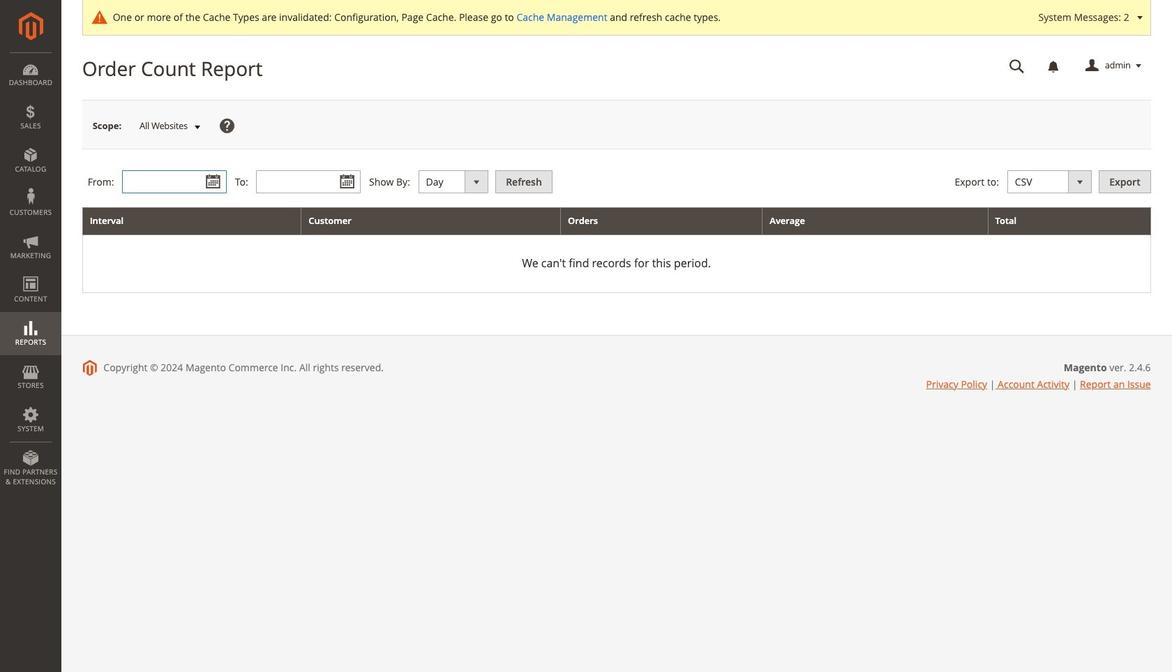 Task type: locate. For each thing, give the bounding box(es) containing it.
None text field
[[122, 170, 227, 193], [256, 170, 361, 193], [122, 170, 227, 193], [256, 170, 361, 193]]

menu bar
[[0, 52, 61, 494]]

magento admin panel image
[[18, 12, 43, 40]]



